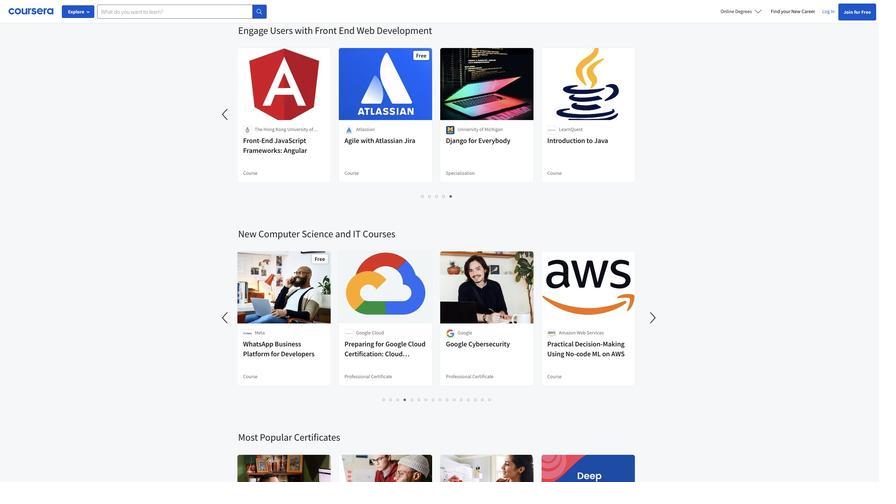 Task type: describe. For each thing, give the bounding box(es) containing it.
agile
[[345, 136, 359, 145]]

course for introduction to java
[[547, 170, 562, 176]]

1 horizontal spatial atlassian
[[376, 136, 403, 145]]

10 11 12 13 14 15 16
[[446, 396, 494, 403]]

5 button for the "2" "button" within new computer science and it courses carousel element's 4 button
[[409, 396, 416, 404]]

google cybersecurity
[[446, 340, 510, 348]]

2 button inside new computer science and it courses carousel element
[[387, 396, 395, 404]]

google for google cybersecurity
[[446, 340, 467, 348]]

3 for 3 button for the "2" "button" inside the engage users with front end web development carousel element
[[436, 193, 438, 200]]

front-end javascript frameworks: angular
[[243, 136, 307, 155]]

0 vertical spatial end
[[339, 24, 355, 37]]

ml
[[592, 349, 601, 358]]

online degrees button
[[715, 4, 767, 19]]

decision-
[[575, 340, 603, 348]]

course for whatsapp business platform for developers
[[243, 374, 258, 380]]

michigan
[[485, 126, 503, 133]]

google data analytics professional certificate by google, image
[[237, 455, 331, 482]]

online
[[721, 8, 734, 14]]

specialization
[[446, 170, 475, 176]]

new computer science and it courses
[[238, 228, 395, 240]]

everybody
[[478, 136, 510, 145]]

cybersecurity
[[468, 340, 510, 348]]

4 for the "2" "button" inside the engage users with front end web development carousel element 4 button
[[443, 193, 445, 200]]

free for agile with atlassian jira
[[416, 52, 427, 59]]

for for django
[[468, 136, 477, 145]]

15
[[481, 396, 487, 403]]

in
[[831, 8, 835, 14]]

the hong kong university of science and technology
[[255, 126, 313, 140]]

end inside front-end javascript frameworks: angular
[[261, 136, 273, 145]]

4 button for the "2" "button" inside the engage users with front end web development carousel element
[[440, 192, 448, 200]]

7 button
[[423, 396, 430, 404]]

1 button for the "2" "button" inside the engage users with front end web development carousel element
[[419, 192, 426, 200]]

11 button
[[451, 396, 459, 404]]

introduction
[[547, 136, 585, 145]]

11
[[453, 396, 459, 403]]

1 horizontal spatial cloud
[[385, 349, 403, 358]]

whatsapp
[[243, 340, 273, 348]]

4 for the "2" "button" within new computer science and it courses carousel element's 4 button
[[404, 396, 407, 403]]

previous slide image
[[217, 310, 234, 327]]

3 for 3 button for the "2" "button" within new computer science and it courses carousel element
[[397, 396, 400, 403]]

technology
[[281, 133, 305, 140]]

engage users with front end web development carousel element
[[0, 3, 641, 206]]

0 horizontal spatial new
[[238, 228, 257, 240]]

java
[[594, 136, 608, 145]]

development
[[377, 24, 432, 37]]

deep learning specialization by deeplearning.ai, image
[[542, 455, 635, 482]]

the hong kong university of science and technology image
[[243, 126, 252, 135]]

join for free link
[[838, 4, 876, 20]]

it
[[353, 228, 361, 240]]

aws
[[611, 349, 625, 358]]

code
[[576, 349, 591, 358]]

new inside "link"
[[791, 8, 801, 14]]

no-
[[566, 349, 576, 358]]

0 horizontal spatial web
[[357, 24, 375, 37]]

agile with atlassian jira
[[345, 136, 415, 145]]

learnquest
[[559, 126, 583, 133]]

0 vertical spatial cloud
[[372, 330, 384, 336]]

explore button
[[62, 5, 94, 18]]

practical decision-making using no-code ml on aws
[[547, 340, 625, 358]]

log
[[822, 8, 830, 14]]

to
[[587, 136, 593, 145]]

engage users with front end web development
[[238, 24, 432, 37]]

university of michigan
[[458, 126, 503, 133]]

and inside new computer science and it courses carousel element
[[335, 228, 351, 240]]

platform
[[243, 349, 270, 358]]

university of michigan image
[[446, 126, 455, 135]]

explore
[[68, 8, 84, 15]]

degrees
[[735, 8, 752, 14]]

1 for the "2" "button" inside the engage users with front end web development carousel element
[[421, 193, 424, 200]]

15 button
[[479, 396, 487, 404]]

meta image
[[243, 329, 252, 338]]

list inside new computer science and it courses carousel element
[[238, 396, 636, 404]]

8 button
[[430, 396, 437, 404]]

front
[[315, 24, 337, 37]]

1 horizontal spatial with
[[361, 136, 374, 145]]

science inside new computer science and it courses carousel element
[[302, 228, 333, 240]]

and inside the hong kong university of science and technology
[[272, 133, 280, 140]]

course for front-end javascript frameworks: angular
[[243, 170, 258, 176]]

previous slide image
[[217, 106, 234, 123]]

3 button for the "2" "button" within new computer science and it courses carousel element
[[395, 396, 402, 404]]

engage
[[238, 24, 268, 37]]

django
[[446, 136, 467, 145]]

your
[[781, 8, 791, 14]]

preparing for google cloud certification: cloud developer
[[345, 340, 426, 368]]

12
[[460, 396, 466, 403]]

5 button for the "2" "button" inside the engage users with front end web development carousel element 4 button
[[448, 192, 455, 200]]

6 button
[[416, 396, 423, 404]]

web inside new computer science and it courses carousel element
[[577, 330, 586, 336]]

2 button inside engage users with front end web development carousel element
[[426, 192, 433, 200]]

for for preparing
[[376, 340, 384, 348]]

introduction to java
[[547, 136, 608, 145]]

professional certificate for preparing
[[345, 374, 392, 380]]

2 horizontal spatial cloud
[[408, 340, 426, 348]]

of inside the hong kong university of science and technology
[[309, 126, 313, 133]]

practical
[[547, 340, 574, 348]]

learnquest image
[[547, 126, 556, 135]]

javascript
[[274, 136, 306, 145]]

5 for the "2" "button" inside the engage users with front end web development carousel element
[[450, 193, 453, 200]]

3 button for the "2" "button" inside the engage users with front end web development carousel element
[[433, 192, 440, 200]]

front-
[[243, 136, 261, 145]]

find your new career
[[771, 8, 815, 14]]

google ux design professional certificate by google, image
[[440, 455, 534, 482]]

angular
[[284, 146, 307, 155]]

google inside preparing for google cloud certification: cloud developer
[[385, 340, 407, 348]]

google image
[[446, 329, 455, 338]]

16 button
[[486, 396, 494, 404]]

meta
[[255, 330, 265, 336]]

university inside the hong kong university of science and technology
[[287, 126, 308, 133]]

1 button for the "2" "button" within new computer science and it courses carousel element
[[380, 396, 387, 404]]

developers
[[281, 349, 315, 358]]

14
[[474, 396, 480, 403]]

amazon
[[559, 330, 576, 336]]

whatsapp business platform for developers
[[243, 340, 315, 358]]

13 button
[[465, 396, 473, 404]]

amazon web services
[[559, 330, 604, 336]]



Task type: vqa. For each thing, say whether or not it's contained in the screenshot.
Part to the left
no



Task type: locate. For each thing, give the bounding box(es) containing it.
most popular certificates
[[238, 431, 340, 444]]

1 horizontal spatial university
[[458, 126, 478, 133]]

professional certificate up 10 11 12 13 14 15 16
[[446, 374, 494, 380]]

find
[[771, 8, 780, 14]]

1 vertical spatial 4 button
[[402, 396, 409, 404]]

professional certificate
[[345, 374, 392, 380], [446, 374, 494, 380]]

1 button inside engage users with front end web development carousel element
[[419, 192, 426, 200]]

1 horizontal spatial 5
[[450, 193, 453, 200]]

new
[[791, 8, 801, 14], [238, 228, 257, 240]]

0 horizontal spatial 3 button
[[395, 396, 402, 404]]

4 button down specialization
[[440, 192, 448, 200]]

most
[[238, 431, 258, 444]]

list
[[238, 192, 636, 200], [238, 396, 636, 404]]

1 horizontal spatial 2
[[428, 193, 431, 200]]

1 inside engage users with front end web development carousel element
[[421, 193, 424, 200]]

log in link
[[819, 7, 838, 16]]

1 for the "2" "button" within new computer science and it courses carousel element
[[383, 396, 385, 403]]

find your new career link
[[767, 7, 819, 16]]

0 vertical spatial science
[[255, 133, 271, 140]]

1 list from the top
[[238, 192, 636, 200]]

jira
[[404, 136, 415, 145]]

0 horizontal spatial and
[[272, 133, 280, 140]]

1 certificate from the left
[[371, 374, 392, 380]]

free down new computer science and it courses
[[315, 255, 325, 263]]

for inside preparing for google cloud certification: cloud developer
[[376, 340, 384, 348]]

for right join
[[854, 9, 861, 15]]

0 vertical spatial 2
[[428, 193, 431, 200]]

certificates
[[294, 431, 340, 444]]

0 horizontal spatial science
[[255, 133, 271, 140]]

professional down developer
[[345, 374, 370, 380]]

course down frameworks:
[[243, 170, 258, 176]]

5 inside engage users with front end web development carousel element
[[450, 193, 453, 200]]

1 vertical spatial web
[[577, 330, 586, 336]]

10 button
[[444, 396, 452, 404]]

for down business
[[271, 349, 280, 358]]

science inside the hong kong university of science and technology
[[255, 133, 271, 140]]

0 vertical spatial 4 button
[[440, 192, 448, 200]]

2 inside new computer science and it courses carousel element
[[390, 396, 392, 403]]

5 button down specialization
[[448, 192, 455, 200]]

django for everybody
[[446, 136, 510, 145]]

2 certificate from the left
[[472, 374, 494, 380]]

0 vertical spatial and
[[272, 133, 280, 140]]

0 horizontal spatial of
[[309, 126, 313, 133]]

0 vertical spatial with
[[295, 24, 313, 37]]

0 horizontal spatial with
[[295, 24, 313, 37]]

0 horizontal spatial certificate
[[371, 374, 392, 380]]

1 vertical spatial 2 button
[[387, 396, 395, 404]]

1 horizontal spatial 4
[[443, 193, 445, 200]]

professional certificate for google
[[446, 374, 494, 380]]

0 horizontal spatial free
[[315, 255, 325, 263]]

free inside join for free link
[[862, 9, 871, 15]]

0 horizontal spatial university
[[287, 126, 308, 133]]

2 vertical spatial cloud
[[385, 349, 403, 358]]

google
[[356, 330, 371, 336], [458, 330, 472, 336], [385, 340, 407, 348], [446, 340, 467, 348]]

3 inside new computer science and it courses carousel element
[[397, 396, 400, 403]]

new left computer
[[238, 228, 257, 240]]

online degrees
[[721, 8, 752, 14]]

preparing
[[345, 340, 374, 348]]

2 horizontal spatial free
[[862, 9, 871, 15]]

0 horizontal spatial cloud
[[372, 330, 384, 336]]

course down the "platform"
[[243, 374, 258, 380]]

2 inside engage users with front end web development carousel element
[[428, 193, 431, 200]]

1
[[421, 193, 424, 200], [383, 396, 385, 403]]

1 vertical spatial with
[[361, 136, 374, 145]]

2 university from the left
[[458, 126, 478, 133]]

for
[[854, 9, 861, 15], [468, 136, 477, 145], [376, 340, 384, 348], [271, 349, 280, 358]]

1 vertical spatial 1
[[383, 396, 385, 403]]

with left front
[[295, 24, 313, 37]]

for for join
[[854, 9, 861, 15]]

the
[[255, 126, 263, 133]]

1 vertical spatial 3
[[397, 396, 400, 403]]

certificate down preparing for google cloud certification: cloud developer
[[371, 374, 392, 380]]

1 horizontal spatial end
[[339, 24, 355, 37]]

1 horizontal spatial 1
[[421, 193, 424, 200]]

atlassian right atlassian image
[[356, 126, 375, 133]]

next slide image
[[645, 310, 662, 327]]

kong
[[276, 126, 286, 133]]

10
[[446, 396, 452, 403]]

2 vertical spatial free
[[315, 255, 325, 263]]

2 of from the left
[[479, 126, 484, 133]]

and left it
[[335, 228, 351, 240]]

free down development
[[416, 52, 427, 59]]

1 horizontal spatial and
[[335, 228, 351, 240]]

course for agile with atlassian jira
[[345, 170, 359, 176]]

new computer science and it courses carousel element
[[217, 206, 662, 410]]

1 inside new computer science and it courses carousel element
[[383, 396, 385, 403]]

12 button
[[458, 396, 466, 404]]

career
[[802, 8, 815, 14]]

1 horizontal spatial 5 button
[[448, 192, 455, 200]]

end up frameworks:
[[261, 136, 273, 145]]

google for google
[[458, 330, 472, 336]]

course down agile
[[345, 170, 359, 176]]

users
[[270, 24, 293, 37]]

professional up the 11
[[446, 374, 471, 380]]

7
[[425, 396, 428, 403]]

0 horizontal spatial 2
[[390, 396, 392, 403]]

3 button
[[433, 192, 440, 200], [395, 396, 402, 404]]

services
[[587, 330, 604, 336]]

using
[[547, 349, 564, 358]]

4 inside new computer science and it courses carousel element
[[404, 396, 407, 403]]

0 vertical spatial free
[[862, 9, 871, 15]]

course
[[243, 170, 258, 176], [345, 170, 359, 176], [547, 170, 562, 176], [243, 374, 258, 380], [547, 374, 562, 380]]

1 horizontal spatial 4 button
[[440, 192, 448, 200]]

0 horizontal spatial 2 button
[[387, 396, 395, 404]]

9 button
[[437, 396, 444, 404]]

cloud
[[372, 330, 384, 336], [408, 340, 426, 348], [385, 349, 403, 358]]

atlassian left jira
[[376, 136, 403, 145]]

list inside engage users with front end web development carousel element
[[238, 192, 636, 200]]

popular
[[260, 431, 292, 444]]

1 horizontal spatial 1 button
[[419, 192, 426, 200]]

2 list from the top
[[238, 396, 636, 404]]

1 horizontal spatial certificate
[[472, 374, 494, 380]]

google cloud image
[[345, 329, 353, 338]]

4 button left 6 button
[[402, 396, 409, 404]]

for down google cloud
[[376, 340, 384, 348]]

0 vertical spatial 5 button
[[448, 192, 455, 200]]

1 horizontal spatial 3
[[436, 193, 438, 200]]

free for whatsapp business platform for developers
[[315, 255, 325, 263]]

What do you want to learn? text field
[[97, 4, 253, 19]]

3 inside engage users with front end web development carousel element
[[436, 193, 438, 200]]

hong
[[264, 126, 275, 133]]

web
[[357, 24, 375, 37], [577, 330, 586, 336]]

course down the introduction
[[547, 170, 562, 176]]

certificate up 15 button at the bottom of the page
[[472, 374, 494, 380]]

0 vertical spatial new
[[791, 8, 801, 14]]

1 vertical spatial list
[[238, 396, 636, 404]]

1 vertical spatial 3 button
[[395, 396, 402, 404]]

1 horizontal spatial new
[[791, 8, 801, 14]]

0 vertical spatial 1
[[421, 193, 424, 200]]

4 inside engage users with front end web development carousel element
[[443, 193, 445, 200]]

course for practical decision-making using no-code ml on aws
[[547, 374, 562, 380]]

0 horizontal spatial 4 button
[[402, 396, 409, 404]]

0 horizontal spatial 4
[[404, 396, 407, 403]]

2 professional from the left
[[446, 374, 471, 380]]

atlassian
[[356, 126, 375, 133], [376, 136, 403, 145]]

0 horizontal spatial 1 button
[[380, 396, 387, 404]]

join
[[844, 9, 853, 15]]

1 vertical spatial atlassian
[[376, 136, 403, 145]]

join for free
[[844, 9, 871, 15]]

1 vertical spatial and
[[335, 228, 351, 240]]

0 horizontal spatial 5
[[411, 396, 414, 403]]

0 vertical spatial web
[[357, 24, 375, 37]]

professional for google cybersecurity
[[446, 374, 471, 380]]

algorithms to take your programming to the next level carousel element
[[238, 0, 641, 3]]

business
[[275, 340, 301, 348]]

and
[[272, 133, 280, 140], [335, 228, 351, 240]]

1 vertical spatial end
[[261, 136, 273, 145]]

2 for the "2" "button" within new computer science and it courses carousel element
[[390, 396, 392, 403]]

1 horizontal spatial professional
[[446, 374, 471, 380]]

university
[[287, 126, 308, 133], [458, 126, 478, 133]]

with right agile
[[361, 136, 374, 145]]

None search field
[[97, 4, 267, 19]]

google it support professional certificate by google, image
[[339, 455, 433, 482]]

1 horizontal spatial 2 button
[[426, 192, 433, 200]]

google for google cloud
[[356, 330, 371, 336]]

5
[[450, 193, 453, 200], [411, 396, 414, 403]]

0 vertical spatial 2 button
[[426, 192, 433, 200]]

0 vertical spatial 1 button
[[419, 192, 426, 200]]

computer
[[258, 228, 300, 240]]

professional certificate down developer
[[345, 374, 392, 380]]

amazon web services image
[[547, 329, 556, 338]]

0 horizontal spatial 1
[[383, 396, 385, 403]]

new right your
[[791, 8, 801, 14]]

8
[[432, 396, 435, 403]]

1 vertical spatial new
[[238, 228, 257, 240]]

0 horizontal spatial atlassian
[[356, 126, 375, 133]]

0 horizontal spatial end
[[261, 136, 273, 145]]

1 vertical spatial 4
[[404, 396, 407, 403]]

certificate for for
[[371, 374, 392, 380]]

1 horizontal spatial of
[[479, 126, 484, 133]]

science
[[255, 133, 271, 140], [302, 228, 333, 240]]

5 down specialization
[[450, 193, 453, 200]]

certificate for cybersecurity
[[472, 374, 494, 380]]

free inside new computer science and it courses carousel element
[[315, 255, 325, 263]]

0 vertical spatial 5
[[450, 193, 453, 200]]

0 vertical spatial atlassian
[[356, 126, 375, 133]]

professional
[[345, 374, 370, 380], [446, 374, 471, 380]]

google cloud
[[356, 330, 384, 336]]

1 vertical spatial free
[[416, 52, 427, 59]]

0 horizontal spatial professional
[[345, 374, 370, 380]]

1 horizontal spatial professional certificate
[[446, 374, 494, 380]]

2 professional certificate from the left
[[446, 374, 494, 380]]

0 vertical spatial list
[[238, 192, 636, 200]]

for inside engage users with front end web development carousel element
[[468, 136, 477, 145]]

2 button
[[426, 192, 433, 200], [387, 396, 395, 404]]

for inside whatsapp business platform for developers
[[271, 349, 280, 358]]

5 inside new computer science and it courses carousel element
[[411, 396, 414, 403]]

1 of from the left
[[309, 126, 313, 133]]

0 vertical spatial 4
[[443, 193, 445, 200]]

6
[[418, 396, 421, 403]]

4 button for the "2" "button" within new computer science and it courses carousel element
[[402, 396, 409, 404]]

certification:
[[345, 349, 384, 358]]

0 horizontal spatial 3
[[397, 396, 400, 403]]

1 horizontal spatial 3 button
[[433, 192, 440, 200]]

9
[[439, 396, 442, 403]]

1 horizontal spatial science
[[302, 228, 333, 240]]

4 button
[[440, 192, 448, 200], [402, 396, 409, 404]]

on
[[602, 349, 610, 358]]

1 horizontal spatial web
[[577, 330, 586, 336]]

1 horizontal spatial free
[[416, 52, 427, 59]]

1 university from the left
[[287, 126, 308, 133]]

developer
[[345, 359, 375, 368]]

0 vertical spatial 3
[[436, 193, 438, 200]]

1 professional certificate from the left
[[345, 374, 392, 380]]

0 vertical spatial 3 button
[[433, 192, 440, 200]]

end right front
[[339, 24, 355, 37]]

free inside engage users with front end web development carousel element
[[416, 52, 427, 59]]

making
[[603, 340, 625, 348]]

courses
[[363, 228, 395, 240]]

course down using
[[547, 374, 562, 380]]

coursera image
[[8, 6, 53, 17]]

16
[[489, 396, 494, 403]]

free right join
[[862, 9, 871, 15]]

2 for the "2" "button" inside the engage users with front end web development carousel element
[[428, 193, 431, 200]]

end
[[339, 24, 355, 37], [261, 136, 273, 145]]

most popular certificates carousel element
[[235, 410, 879, 482]]

1 vertical spatial 1 button
[[380, 396, 387, 404]]

certificate
[[371, 374, 392, 380], [472, 374, 494, 380]]

and down the kong
[[272, 133, 280, 140]]

1 button
[[419, 192, 426, 200], [380, 396, 387, 404]]

with
[[295, 24, 313, 37], [361, 136, 374, 145]]

university up technology
[[287, 126, 308, 133]]

1 vertical spatial 2
[[390, 396, 392, 403]]

1 vertical spatial 5
[[411, 396, 414, 403]]

1 vertical spatial 5 button
[[409, 396, 416, 404]]

frameworks:
[[243, 146, 282, 155]]

log in
[[822, 8, 835, 14]]

5 button left 6
[[409, 396, 416, 404]]

0 horizontal spatial professional certificate
[[345, 374, 392, 380]]

university up the django for everybody
[[458, 126, 478, 133]]

atlassian image
[[345, 126, 353, 135]]

for down university of michigan
[[468, 136, 477, 145]]

1 vertical spatial cloud
[[408, 340, 426, 348]]

5 left 6 button
[[411, 396, 414, 403]]

13
[[467, 396, 473, 403]]

professional for preparing for google cloud certification: cloud developer
[[345, 374, 370, 380]]

1 vertical spatial science
[[302, 228, 333, 240]]

14 button
[[472, 396, 480, 404]]

1 professional from the left
[[345, 374, 370, 380]]

0 horizontal spatial 5 button
[[409, 396, 416, 404]]

5 for the "2" "button" within new computer science and it courses carousel element
[[411, 396, 414, 403]]



